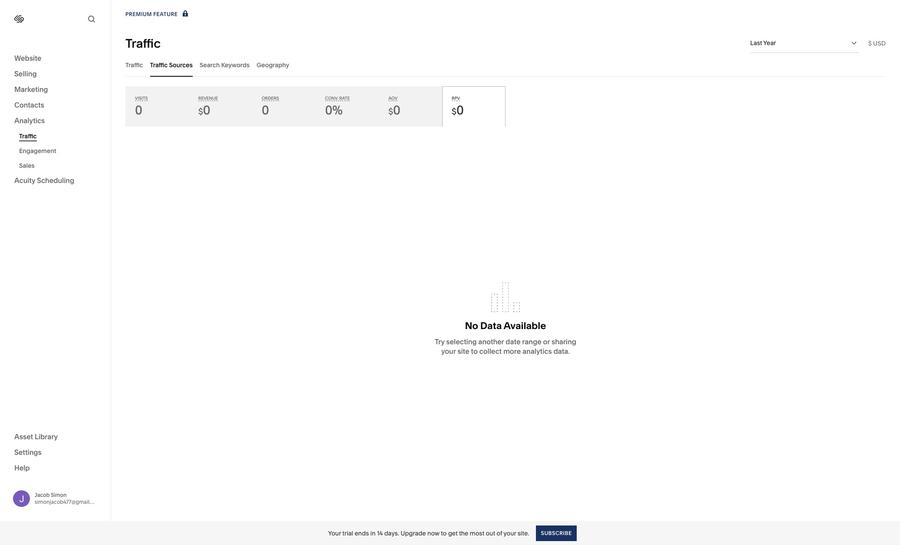 Task type: vqa. For each thing, say whether or not it's contained in the screenshot.
your to the left
yes



Task type: locate. For each thing, give the bounding box(es) containing it.
traffic up traffic button
[[125, 36, 161, 51]]

last year button
[[750, 33, 859, 53]]

traffic left sources
[[150, 61, 168, 69]]

last
[[750, 39, 762, 47]]

subscribe button
[[536, 526, 577, 542]]

to
[[471, 347, 478, 356], [441, 530, 447, 538]]

marketing
[[14, 85, 48, 94]]

settings link
[[14, 448, 96, 458]]

premium feature
[[125, 11, 178, 17]]

your
[[441, 347, 456, 356], [504, 530, 516, 538]]

$
[[869, 39, 872, 47], [198, 107, 203, 117], [389, 107, 393, 117], [452, 107, 457, 117]]

1 horizontal spatial to
[[471, 347, 478, 356]]

traffic up visits
[[125, 61, 143, 69]]

traffic
[[125, 36, 161, 51], [125, 61, 143, 69], [150, 61, 168, 69], [19, 132, 37, 140]]

5 0 from the left
[[457, 103, 464, 118]]

0 horizontal spatial $ 0
[[198, 103, 211, 118]]

to right 'site'
[[471, 347, 478, 356]]

2 horizontal spatial $ 0
[[452, 103, 464, 118]]

to inside try selecting another date range or sharing your site to collect more analytics data.
[[471, 347, 478, 356]]

0 down rpv in the right top of the page
[[457, 103, 464, 118]]

or
[[543, 338, 550, 346]]

website
[[14, 54, 41, 63]]

$ 0 down aov
[[389, 103, 401, 118]]

tab list
[[125, 53, 886, 77]]

your down try on the bottom left of the page
[[441, 347, 456, 356]]

subscribe
[[541, 530, 572, 537]]

try
[[435, 338, 445, 346]]

0 vertical spatial to
[[471, 347, 478, 356]]

most
[[470, 530, 484, 538]]

in
[[370, 530, 376, 538]]

settings
[[14, 448, 42, 457]]

ends
[[355, 530, 369, 538]]

traffic link
[[19, 129, 101, 144]]

$ for aov
[[389, 107, 393, 117]]

$ 0 down rpv in the right top of the page
[[452, 103, 464, 118]]

1 0 from the left
[[135, 103, 142, 118]]

1 horizontal spatial your
[[504, 530, 516, 538]]

3 0 from the left
[[262, 103, 269, 118]]

traffic inside button
[[150, 61, 168, 69]]

2 $ 0 from the left
[[389, 103, 401, 118]]

analytics link
[[14, 116, 96, 126]]

last year
[[750, 39, 776, 47]]

$ down aov
[[389, 107, 393, 117]]

available
[[504, 320, 546, 332]]

$ down rpv in the right top of the page
[[452, 107, 457, 117]]

$ 0
[[198, 103, 211, 118], [389, 103, 401, 118], [452, 103, 464, 118]]

1 vertical spatial your
[[504, 530, 516, 538]]

jacob
[[35, 492, 50, 499]]

$ 0 for aov
[[389, 103, 401, 118]]

orders
[[262, 96, 279, 101]]

0 inside visits 0
[[135, 103, 142, 118]]

$ usd
[[869, 39, 886, 47]]

$ 0 down "revenue"
[[198, 103, 211, 118]]

marketing link
[[14, 85, 96, 95]]

traffic down "analytics"
[[19, 132, 37, 140]]

rpv
[[452, 96, 460, 101]]

traffic button
[[125, 53, 143, 77]]

another
[[479, 338, 504, 346]]

$ 0 for rpv
[[452, 103, 464, 118]]

1 horizontal spatial $ 0
[[389, 103, 401, 118]]

0 vertical spatial your
[[441, 347, 456, 356]]

your inside try selecting another date range or sharing your site to collect more analytics data.
[[441, 347, 456, 356]]

0 horizontal spatial your
[[441, 347, 456, 356]]

2 0 from the left
[[203, 103, 211, 118]]

usd
[[873, 39, 886, 47]]

1 vertical spatial to
[[441, 530, 447, 538]]

$ left usd
[[869, 39, 872, 47]]

4 0 from the left
[[393, 103, 401, 118]]

0 down visits
[[135, 103, 142, 118]]

conv. rate 0%
[[325, 96, 350, 118]]

0 down aov
[[393, 103, 401, 118]]

aov
[[389, 96, 398, 101]]

out
[[486, 530, 495, 538]]

year
[[764, 39, 776, 47]]

your right of
[[504, 530, 516, 538]]

acuity
[[14, 176, 35, 185]]

0 down "revenue"
[[203, 103, 211, 118]]

0
[[135, 103, 142, 118], [203, 103, 211, 118], [262, 103, 269, 118], [393, 103, 401, 118], [457, 103, 464, 118]]

no
[[465, 320, 478, 332]]

to left the get
[[441, 530, 447, 538]]

14
[[377, 530, 383, 538]]

contacts link
[[14, 100, 96, 111]]

the
[[459, 530, 469, 538]]

premium feature button
[[125, 10, 190, 19]]

site
[[458, 347, 470, 356]]

data
[[480, 320, 502, 332]]

3 $ 0 from the left
[[452, 103, 464, 118]]

now
[[428, 530, 440, 538]]

keywords
[[221, 61, 250, 69]]

revenue
[[198, 96, 218, 101]]

your
[[328, 530, 341, 538]]

$ down "revenue"
[[198, 107, 203, 117]]

1 $ 0 from the left
[[198, 103, 211, 118]]

orders 0
[[262, 96, 279, 118]]

date
[[506, 338, 521, 346]]

of
[[497, 530, 502, 538]]

0 down orders
[[262, 103, 269, 118]]



Task type: describe. For each thing, give the bounding box(es) containing it.
library
[[35, 433, 58, 441]]

contacts
[[14, 101, 44, 109]]

conv.
[[325, 96, 338, 101]]

sales
[[19, 162, 35, 170]]

simon
[[51, 492, 67, 499]]

0 inside orders 0
[[262, 103, 269, 118]]

selling
[[14, 69, 37, 78]]

trial
[[343, 530, 353, 538]]

sales link
[[19, 158, 101, 173]]

engagement link
[[19, 144, 101, 158]]

sharing
[[552, 338, 577, 346]]

0%
[[325, 103, 343, 118]]

analytics
[[523, 347, 552, 356]]

site.
[[518, 530, 529, 538]]

acuity scheduling
[[14, 176, 74, 185]]

website link
[[14, 53, 96, 64]]

more
[[504, 347, 521, 356]]

selecting
[[446, 338, 477, 346]]

geography button
[[257, 53, 289, 77]]

try selecting another date range or sharing your site to collect more analytics data.
[[435, 338, 577, 356]]

jacob simon simonjacob477@gmail.com
[[35, 492, 102, 506]]

visits 0
[[135, 96, 148, 118]]

traffic sources button
[[150, 53, 193, 77]]

days.
[[384, 530, 399, 538]]

asset library link
[[14, 432, 96, 443]]

scheduling
[[37, 176, 74, 185]]

upgrade
[[401, 530, 426, 538]]

help
[[14, 464, 30, 473]]

acuity scheduling link
[[14, 176, 96, 186]]

collect
[[480, 347, 502, 356]]

search keywords button
[[200, 53, 250, 77]]

geography
[[257, 61, 289, 69]]

asset
[[14, 433, 33, 441]]

simonjacob477@gmail.com
[[35, 499, 102, 506]]

selling link
[[14, 69, 96, 79]]

no data available
[[465, 320, 546, 332]]

data.
[[554, 347, 570, 356]]

search keywords
[[200, 61, 250, 69]]

0 for revenue
[[203, 103, 211, 118]]

range
[[522, 338, 542, 346]]

$ 0 for revenue
[[198, 103, 211, 118]]

visits
[[135, 96, 148, 101]]

sources
[[169, 61, 193, 69]]

$ for revenue
[[198, 107, 203, 117]]

0 for rpv
[[457, 103, 464, 118]]

search
[[200, 61, 220, 69]]

get
[[448, 530, 458, 538]]

analytics
[[14, 116, 45, 125]]

asset library
[[14, 433, 58, 441]]

engagement
[[19, 147, 56, 155]]

tab list containing traffic
[[125, 53, 886, 77]]

feature
[[153, 11, 178, 17]]

0 for aov
[[393, 103, 401, 118]]

$ for rpv
[[452, 107, 457, 117]]

rate
[[339, 96, 350, 101]]

premium
[[125, 11, 152, 17]]

your trial ends in 14 days. upgrade now to get the most out of your site.
[[328, 530, 529, 538]]

traffic sources
[[150, 61, 193, 69]]

0 horizontal spatial to
[[441, 530, 447, 538]]

help link
[[14, 463, 30, 473]]



